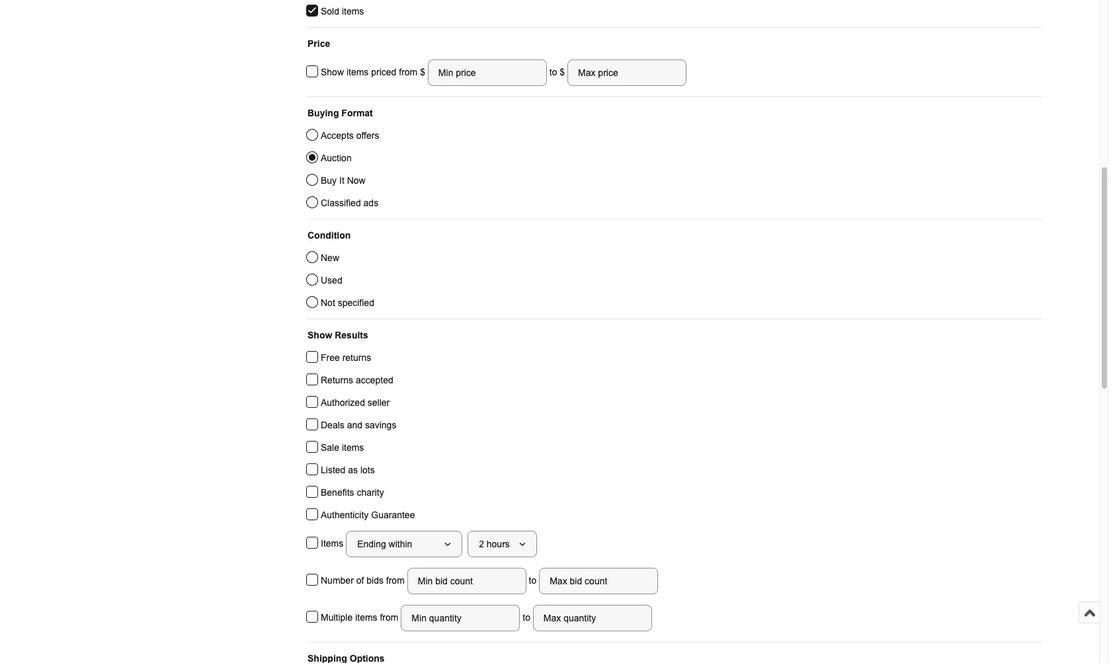 Task type: locate. For each thing, give the bounding box(es) containing it.
bids
[[367, 576, 384, 586]]

of
[[357, 576, 364, 586]]

from down the bids
[[380, 613, 399, 623]]

items up as
[[342, 443, 364, 453]]

condition
[[308, 230, 351, 241]]

$ left the enter maximum price range value, $ text box
[[560, 67, 565, 77]]

2 vertical spatial to
[[520, 613, 533, 623]]

1 vertical spatial from
[[386, 576, 405, 586]]

it
[[340, 175, 345, 186]]

sale
[[321, 443, 340, 453]]

Enter minimum quantity text field
[[401, 606, 520, 632]]

1 $ from the left
[[420, 67, 428, 77]]

items left priced
[[347, 67, 369, 77]]

deals and savings
[[321, 420, 397, 431]]

to for number of bids from
[[527, 576, 540, 586]]

items for sale
[[342, 443, 364, 453]]

Enter Maximum Quantity text field
[[533, 606, 652, 632]]

show for show results
[[308, 330, 332, 341]]

used
[[321, 275, 343, 286]]

returns accepted
[[321, 375, 394, 386]]

accepts offers
[[321, 130, 380, 141]]

to for multiple items from
[[520, 613, 533, 623]]

to $
[[547, 67, 568, 77]]

buy
[[321, 175, 337, 186]]

buying format
[[308, 108, 373, 118]]

offers
[[357, 130, 380, 141]]

now
[[347, 175, 366, 186]]

Enter maximum price range value, $ text field
[[568, 60, 687, 86]]

2 $ from the left
[[560, 67, 565, 77]]

1 vertical spatial show
[[308, 330, 332, 341]]

number of bids from
[[321, 576, 407, 586]]

Enter minimum number of bids text field
[[407, 569, 527, 595]]

accepted
[[356, 375, 394, 386]]

show for show items priced from
[[321, 67, 344, 77]]

as
[[348, 465, 358, 476]]

1 horizontal spatial $
[[560, 67, 565, 77]]

sold
[[321, 6, 340, 17]]

authorized seller
[[321, 398, 390, 408]]

charity
[[357, 488, 384, 498]]

sale items
[[321, 443, 364, 453]]

0 vertical spatial show
[[321, 67, 344, 77]]

show results
[[308, 330, 369, 341]]

authorized
[[321, 398, 365, 408]]

show
[[321, 67, 344, 77], [308, 330, 332, 341]]

from
[[399, 67, 418, 77], [386, 576, 405, 586], [380, 613, 399, 623]]

priced
[[371, 67, 397, 77]]

0 horizontal spatial $
[[420, 67, 428, 77]]

2 vertical spatial from
[[380, 613, 399, 623]]

and
[[347, 420, 363, 431]]

items right sold
[[342, 6, 364, 17]]

multiple items from
[[321, 613, 401, 623]]

items
[[321, 538, 346, 549]]

specified
[[338, 298, 375, 308]]

returns
[[343, 353, 371, 363]]

benefits charity
[[321, 488, 384, 498]]

deals
[[321, 420, 345, 431]]

savings
[[365, 420, 397, 431]]

$
[[420, 67, 428, 77], [560, 67, 565, 77]]

to
[[550, 67, 558, 77], [527, 576, 540, 586], [520, 613, 533, 623]]

$ right priced
[[420, 67, 428, 77]]

from right the bids
[[386, 576, 405, 586]]

new
[[321, 253, 340, 263]]

items
[[342, 6, 364, 17], [347, 67, 369, 77], [342, 443, 364, 453], [355, 613, 378, 623]]

guarantee
[[371, 510, 415, 521]]

from for priced
[[399, 67, 418, 77]]

from right priced
[[399, 67, 418, 77]]

format
[[342, 108, 373, 118]]

show down price in the left of the page
[[321, 67, 344, 77]]

buy it now
[[321, 175, 366, 186]]

listed as lots
[[321, 465, 375, 476]]

Enter maximum number of bids text field
[[540, 569, 659, 595]]

1 vertical spatial to
[[527, 576, 540, 586]]

price
[[308, 38, 330, 49]]

0 vertical spatial from
[[399, 67, 418, 77]]

show items priced from
[[321, 67, 420, 77]]

show up free
[[308, 330, 332, 341]]

items right multiple
[[355, 613, 378, 623]]



Task type: describe. For each thing, give the bounding box(es) containing it.
lots
[[361, 465, 375, 476]]

listed
[[321, 465, 346, 476]]

Enter minimum price range value, $ text field
[[428, 60, 547, 86]]

accepts
[[321, 130, 354, 141]]

from for bids
[[386, 576, 405, 586]]

free returns
[[321, 353, 371, 363]]

results
[[335, 330, 369, 341]]

classified
[[321, 198, 361, 208]]

number
[[321, 576, 354, 586]]

returns
[[321, 375, 353, 386]]

authenticity guarantee
[[321, 510, 415, 521]]

multiple
[[321, 613, 353, 623]]

benefits
[[321, 488, 354, 498]]

auction
[[321, 153, 352, 163]]

items for sold
[[342, 6, 364, 17]]

buying
[[308, 108, 339, 118]]

items for multiple
[[355, 613, 378, 623]]

free
[[321, 353, 340, 363]]

classified ads
[[321, 198, 379, 208]]

items for show
[[347, 67, 369, 77]]

seller
[[368, 398, 390, 408]]

ads
[[364, 198, 379, 208]]

not
[[321, 298, 335, 308]]

not specified
[[321, 298, 375, 308]]

authenticity
[[321, 510, 369, 521]]

sold items
[[321, 6, 364, 17]]

0 vertical spatial to
[[550, 67, 558, 77]]



Task type: vqa. For each thing, say whether or not it's contained in the screenshot.
$34.99 'SHIPPING'
no



